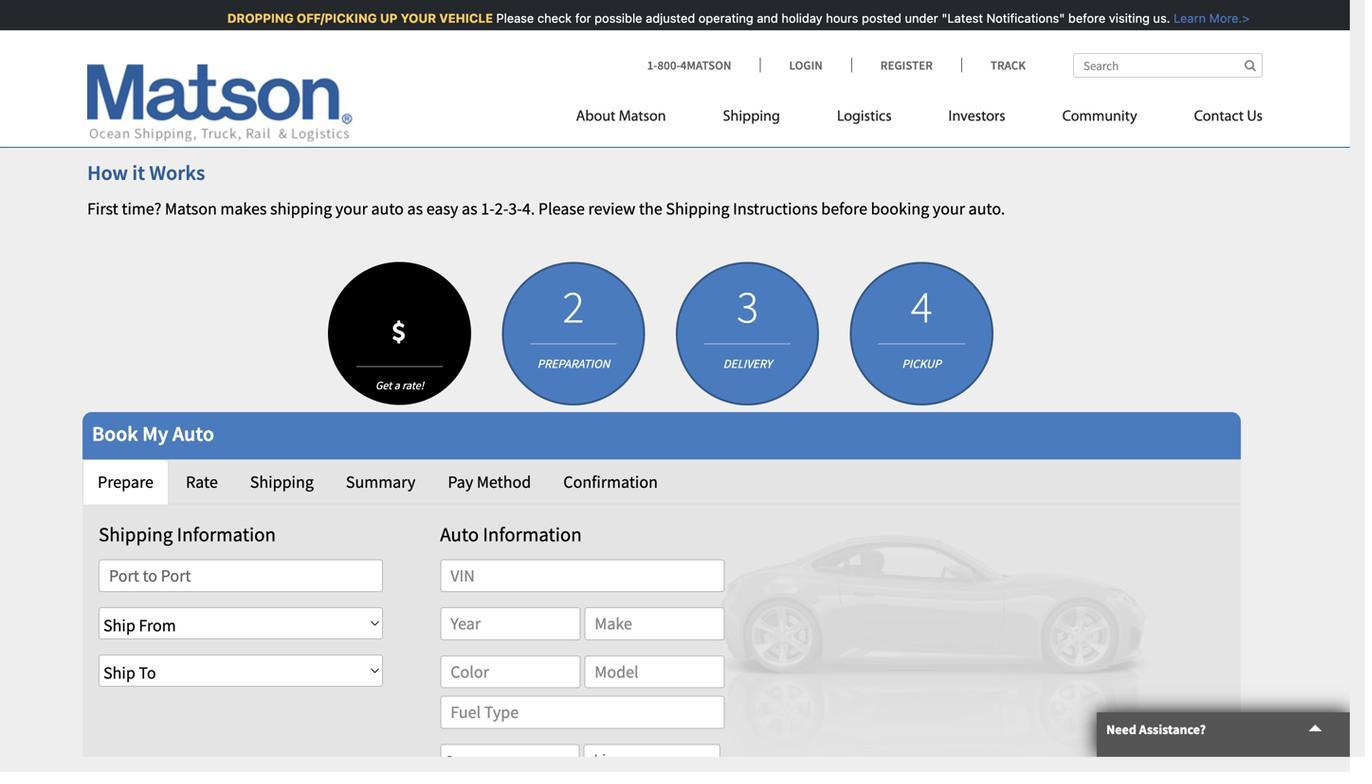 Task type: describe. For each thing, give the bounding box(es) containing it.
blue matson logo with ocean, shipping, truck, rail and logistics written beneath it. image
[[87, 65, 353, 142]]

logistics
[[837, 109, 892, 125]]

the right we're
[[131, 25, 154, 46]]

dependable
[[1053, 0, 1138, 19]]

4.
[[522, 198, 535, 219]]

3-
[[508, 198, 522, 219]]

0 horizontal spatial auto
[[158, 25, 191, 46]]

0 horizontal spatial conditions
[[636, 71, 714, 92]]

or
[[543, 0, 558, 19]]

and down the or
[[548, 25, 576, 46]]

1-800-4matson link
[[647, 57, 760, 73]]

1 as from the left
[[407, 198, 423, 219]]

service
[[1142, 0, 1192, 19]]

offer
[[881, 0, 914, 19]]

3
[[737, 278, 758, 335]]

0 horizontal spatial bill
[[463, 71, 485, 92]]

0 vertical spatial of
[[489, 71, 503, 92]]

1 horizontal spatial terms
[[670, 117, 713, 139]]

first
[[87, 198, 118, 219]]

800-
[[657, 57, 680, 73]]

2-
[[495, 198, 508, 219]]

4matson
[[680, 57, 731, 73]]

how
[[87, 160, 128, 186]]

2 is from the left
[[801, 0, 812, 19]]

pay                                                 method link
[[433, 460, 546, 505]]

in
[[1195, 0, 1209, 19]]

0 vertical spatial auto
[[172, 421, 214, 447]]

pickup
[[902, 356, 941, 371]]

Make text field
[[584, 608, 724, 641]]

it
[[132, 160, 145, 186]]

track link
[[961, 57, 1026, 73]]

shipping inside top menu navigation
[[723, 109, 780, 125]]

and right up
[[406, 0, 433, 19]]

community
[[1062, 109, 1137, 125]]

"latest
[[937, 11, 978, 25]]

most
[[944, 0, 980, 19]]

shipping between tacoma and alaska,
[[87, 117, 364, 139]]

2 horizontal spatial for
[[570, 11, 586, 25]]

holiday
[[776, 11, 817, 25]]

information for shipping information
[[177, 522, 276, 547]]

notifications"
[[981, 11, 1060, 25]]

learn more.> link
[[1165, 11, 1245, 25]]

for matson's alaska bill of lading terms and conditions
[[432, 117, 825, 139]]

confirmation
[[563, 472, 658, 493]]

click
[[87, 71, 122, 92]]

pay                                                 method
[[448, 472, 531, 493]]

your right treat
[[412, 25, 444, 46]]

the right 'offer'
[[917, 0, 941, 19]]

shipping information
[[99, 522, 276, 547]]

assistance?
[[1139, 722, 1206, 739]]

1 vertical spatial auto
[[440, 522, 479, 547]]

summary
[[346, 472, 416, 493]]

to
[[862, 0, 877, 19]]

0 horizontal spatial terms
[[558, 71, 602, 92]]

people
[[607, 25, 656, 46]]

2 - from the left
[[342, 25, 347, 46]]

2 vertical spatial for
[[435, 117, 455, 139]]

investors
[[948, 109, 1005, 125]]

1 vertical spatial shipping
[[270, 198, 332, 219]]

2 horizontal spatial auto
[[447, 25, 480, 46]]

1 horizontal spatial before
[[1063, 11, 1100, 25]]

instructions
[[733, 198, 818, 219]]

about
[[576, 109, 616, 125]]

1 vertical spatial bill
[[574, 117, 597, 139]]

usd image
[[392, 321, 407, 344]]

1 horizontal spatial conditions
[[748, 117, 825, 139]]

shipping left instructions
[[666, 198, 729, 219]]

your left vehicle
[[154, 0, 187, 19]]

up
[[375, 11, 392, 25]]

your down alaska,
[[335, 198, 368, 219]]

how it works
[[87, 160, 205, 186]]

rate link
[[171, 460, 233, 505]]

between inside shipping your vehicle between the mainland and hawaii, alaska or guam/micronesia                                         is easy! matson is proud to offer the most frequent, dependable service in the                                         trade. we're the auto shipping specialists -- we treat your auto carefully and                                         our people are professionals.
[[244, 0, 306, 19]]

adjusted
[[641, 11, 690, 25]]

1 horizontal spatial 1-
[[647, 57, 657, 73]]

learn
[[1169, 11, 1201, 25]]

confirmation link
[[548, 460, 673, 505]]

guam/micronesia inside shipping your vehicle between the mainland and hawaii, alaska or guam/micronesia                                         is easy! matson is proud to offer the most frequent, dependable service in the                                         trade. we're the auto shipping specialists -- we treat your auto carefully and                                         our people are professionals.
[[561, 0, 687, 19]]

our
[[579, 25, 603, 46]]

delivery
[[723, 356, 772, 371]]

VIN text field
[[440, 560, 724, 593]]

shipping right rate at the left bottom of page
[[250, 472, 314, 493]]

login
[[789, 57, 823, 73]]

hawaii,
[[437, 0, 490, 19]]

trade.
[[1239, 0, 1281, 19]]

more.>
[[1204, 11, 1245, 25]]

alaska,
[[310, 117, 360, 139]]

click here link
[[87, 71, 161, 92]]

shipping inside shipping your vehicle between the mainland and hawaii, alaska or guam/micronesia                                         is easy! matson is proud to offer the most frequent, dependable service in the                                         trade. we're the auto shipping specialists -- we treat your auto carefully and                                         our people are professionals.
[[87, 0, 151, 19]]

contact us link
[[1166, 100, 1263, 139]]

shipping down prepare link at left
[[99, 522, 173, 547]]

time?
[[122, 198, 161, 219]]

logistics link
[[809, 100, 920, 139]]

booking
[[871, 198, 929, 219]]

hawaii
[[250, 71, 299, 92]]

get
[[375, 378, 392, 393]]

are
[[660, 25, 683, 46]]

pay
[[448, 472, 473, 493]]

about matson
[[576, 109, 666, 125]]

0 horizontal spatial lading
[[507, 71, 555, 92]]

need
[[1106, 722, 1136, 739]]

0 vertical spatial shipping link
[[695, 100, 809, 139]]

mainland
[[336, 0, 402, 19]]

register link
[[851, 57, 961, 73]]

login link
[[760, 57, 851, 73]]

my
[[142, 421, 168, 447]]

top menu navigation
[[576, 100, 1263, 139]]

posted
[[857, 11, 896, 25]]

your
[[396, 11, 431, 25]]

easy!
[[705, 0, 742, 19]]

Color text field
[[440, 656, 580, 689]]

operating
[[693, 11, 748, 25]]



Task type: locate. For each thing, give the bounding box(es) containing it.
1 vertical spatial terms
[[670, 117, 713, 139]]

need assistance?
[[1106, 722, 1206, 739]]

of up review
[[600, 117, 614, 139]]

as right easy
[[462, 198, 477, 219]]

0 horizontal spatial before
[[821, 198, 867, 219]]

1 vertical spatial lading
[[618, 117, 666, 139]]

check
[[532, 11, 567, 25]]

1 horizontal spatial auto
[[440, 522, 479, 547]]

1 horizontal spatial bill
[[574, 117, 597, 139]]

your
[[154, 0, 187, 19], [412, 25, 444, 46], [335, 198, 368, 219], [933, 198, 965, 219]]

is left easy!
[[690, 0, 702, 19]]

1- down people
[[647, 57, 657, 73]]

shipping down vehicle
[[194, 25, 256, 46]]

is left 'proud'
[[801, 0, 812, 19]]

1 vertical spatial guam/micronesia
[[333, 71, 459, 92]]

please right 4.
[[538, 198, 585, 219]]

2
[[563, 278, 584, 335]]

review
[[588, 198, 635, 219]]

of
[[489, 71, 503, 92], [600, 117, 614, 139]]

alaska up carefully
[[493, 0, 539, 19]]

0 horizontal spatial guam/micronesia
[[333, 71, 459, 92]]

the
[[309, 0, 333, 19], [917, 0, 941, 19], [1212, 0, 1236, 19], [131, 25, 154, 46], [639, 198, 662, 219]]

auto
[[172, 421, 214, 447], [440, 522, 479, 547]]

0 horizontal spatial as
[[407, 198, 423, 219]]

auto left easy
[[371, 198, 404, 219]]

rate!
[[402, 378, 424, 393]]

for left matson's
[[435, 117, 455, 139]]

conditions down "login" link
[[748, 117, 825, 139]]

1 horizontal spatial of
[[600, 117, 614, 139]]

auto right the my
[[172, 421, 214, 447]]

shipping up we're
[[87, 0, 151, 19]]

0 vertical spatial guam/micronesia
[[561, 0, 687, 19]]

book my auto
[[92, 421, 214, 447]]

matson right about
[[619, 109, 666, 125]]

makes
[[220, 198, 267, 219]]

preparation
[[537, 356, 610, 371]]

contact us
[[1194, 109, 1263, 125]]

bill
[[463, 71, 485, 92], [574, 117, 597, 139]]

prepare link
[[82, 460, 169, 505]]

matson down works in the top of the page
[[165, 198, 217, 219]]

1 vertical spatial shipping link
[[235, 460, 329, 505]]

0 vertical spatial terms
[[558, 71, 602, 92]]

and down the 4matson
[[717, 117, 744, 139]]

0 horizontal spatial please
[[491, 11, 529, 25]]

1 horizontal spatial guam/micronesia
[[561, 0, 687, 19]]

None search field
[[1073, 53, 1263, 78]]

1 horizontal spatial information
[[483, 522, 582, 547]]

2 horizontal spatial matson
[[746, 0, 798, 19]]

between up specialists
[[244, 0, 306, 19]]

guam/micronesia
[[561, 0, 687, 19], [333, 71, 459, 92]]

auto down "pay"
[[440, 522, 479, 547]]

matson's
[[184, 71, 247, 92]]

0 vertical spatial 1-
[[647, 57, 657, 73]]

a
[[394, 378, 400, 393]]

treat
[[374, 25, 408, 46]]

1-800-4matson
[[647, 57, 731, 73]]

contact
[[1194, 109, 1244, 125]]

1 vertical spatial please
[[538, 198, 585, 219]]

professionals.
[[686, 25, 785, 46]]

auto down hawaii, at the left top
[[447, 25, 480, 46]]

your left auto.
[[933, 198, 965, 219]]

1 vertical spatial of
[[600, 117, 614, 139]]

proud
[[816, 0, 859, 19]]

0 vertical spatial shipping
[[194, 25, 256, 46]]

0 horizontal spatial is
[[690, 0, 702, 19]]

guam/micronesia up people
[[561, 0, 687, 19]]

between
[[244, 0, 306, 19], [154, 117, 216, 139]]

Model text field
[[584, 656, 724, 689]]

0 vertical spatial alaska
[[493, 0, 539, 19]]

us
[[1247, 109, 1263, 125]]

shipping link
[[695, 100, 809, 139], [235, 460, 329, 505]]

1 vertical spatial 1-
[[481, 198, 495, 219]]

0 vertical spatial matson
[[746, 0, 798, 19]]

0 horizontal spatial auto
[[172, 421, 214, 447]]

prepare
[[98, 472, 154, 493]]

4
[[911, 278, 932, 335]]

information for auto information
[[483, 522, 582, 547]]

conditions
[[636, 71, 714, 92], [748, 117, 825, 139]]

1 - from the left
[[336, 25, 342, 46]]

is
[[690, 0, 702, 19], [801, 0, 812, 19]]

the right in
[[1212, 0, 1236, 19]]

0 vertical spatial before
[[1063, 11, 1100, 25]]

1-
[[647, 57, 657, 73], [481, 198, 495, 219]]

as left easy
[[407, 198, 423, 219]]

1 vertical spatial for
[[161, 71, 180, 92]]

auto down vehicle
[[158, 25, 191, 46]]

off/picking
[[292, 11, 372, 25]]

0 vertical spatial for
[[570, 11, 586, 25]]

vehicle
[[434, 11, 488, 25]]

for right 'here'
[[161, 71, 180, 92]]

terms up about
[[558, 71, 602, 92]]

first time? matson makes shipping your auto as easy as 1-2-3-4. please review the                                                   shipping instructions before booking your auto.
[[87, 198, 1005, 219]]

0 horizontal spatial between
[[154, 117, 216, 139]]

shipping
[[87, 0, 151, 19], [723, 109, 780, 125], [87, 117, 151, 139], [666, 198, 729, 219], [250, 472, 314, 493], [99, 522, 173, 547]]

lading
[[507, 71, 555, 92], [618, 117, 666, 139]]

1 is from the left
[[690, 0, 702, 19]]

dropping off/picking up your vehicle please check for possible adjusted operating and holiday hours posted under "latest notifications" before visiting us. learn more.>
[[222, 11, 1245, 25]]

between up works in the top of the page
[[154, 117, 216, 139]]

register
[[880, 57, 933, 73]]

before left visiting
[[1063, 11, 1100, 25]]

and left holiday
[[752, 11, 773, 25]]

0 horizontal spatial of
[[489, 71, 503, 92]]

2 vertical spatial matson
[[165, 198, 217, 219]]

specialists
[[259, 25, 333, 46]]

before left booking
[[821, 198, 867, 219]]

0 vertical spatial conditions
[[636, 71, 714, 92]]

for
[[570, 11, 586, 25], [161, 71, 180, 92], [435, 117, 455, 139]]

1 horizontal spatial shipping
[[270, 198, 332, 219]]

lading right about
[[618, 117, 666, 139]]

auto information
[[440, 522, 582, 547]]

community link
[[1034, 100, 1166, 139]]

information
[[177, 522, 276, 547], [483, 522, 582, 547]]

book
[[92, 421, 138, 447]]

0 vertical spatial between
[[244, 0, 306, 19]]

shipping right the makes
[[270, 198, 332, 219]]

Year text field
[[440, 608, 580, 641]]

carefully
[[483, 25, 545, 46]]

works
[[149, 160, 205, 186]]

0 horizontal spatial matson
[[165, 198, 217, 219]]

we
[[350, 25, 371, 46]]

matson inside top menu navigation
[[619, 109, 666, 125]]

summary link
[[331, 460, 431, 505]]

1- left 3- at the left of the page
[[481, 198, 495, 219]]

the up specialists
[[309, 0, 333, 19]]

2 as from the left
[[462, 198, 477, 219]]

0 horizontal spatial information
[[177, 522, 276, 547]]

0 horizontal spatial shipping link
[[235, 460, 329, 505]]

1 information from the left
[[177, 522, 276, 547]]

shipping up how
[[87, 117, 151, 139]]

matson's
[[458, 117, 521, 139]]

1 horizontal spatial between
[[244, 0, 306, 19]]

1 horizontal spatial as
[[462, 198, 477, 219]]

rate
[[186, 472, 218, 493]]

hours
[[821, 11, 853, 25]]

0 horizontal spatial shipping
[[194, 25, 256, 46]]

frequent,
[[984, 0, 1050, 19]]

1 horizontal spatial for
[[435, 117, 455, 139]]

track
[[991, 57, 1026, 73]]

lading down carefully
[[507, 71, 555, 92]]

and left alaska,
[[279, 117, 306, 139]]

1 vertical spatial matson
[[619, 109, 666, 125]]

1 vertical spatial before
[[821, 198, 867, 219]]

information down the method
[[483, 522, 582, 547]]

of up matson's
[[489, 71, 503, 92]]

Fuel Type text field
[[440, 696, 724, 729]]

the right review
[[639, 198, 662, 219]]

shipping link right rate 'link'
[[235, 460, 329, 505]]

we're
[[87, 25, 128, 46]]

us.
[[1148, 11, 1165, 25]]

2 information from the left
[[483, 522, 582, 547]]

alaska inside shipping your vehicle between the mainland and hawaii, alaska or guam/micronesia                                         is easy! matson is proud to offer the most frequent, dependable service in the                                         trade. we're the auto shipping specialists -- we treat your auto carefully and                                         our people are professionals.
[[493, 0, 539, 19]]

0 vertical spatial please
[[491, 11, 529, 25]]

here
[[125, 71, 157, 92]]

1 vertical spatial alaska
[[524, 117, 570, 139]]

conditions down are
[[636, 71, 714, 92]]

0 horizontal spatial for
[[161, 71, 180, 92]]

click here for matson's hawaii and guam/micronesia bill of lading terms and conditions
[[87, 71, 714, 92]]

1 horizontal spatial matson
[[619, 109, 666, 125]]

and up about matson
[[606, 71, 633, 92]]

0 horizontal spatial 1-
[[481, 198, 495, 219]]

bill up review
[[574, 117, 597, 139]]

auto
[[158, 25, 191, 46], [447, 25, 480, 46], [371, 198, 404, 219]]

1 horizontal spatial auto
[[371, 198, 404, 219]]

shipping down the 4matson
[[723, 109, 780, 125]]

shipping inside shipping your vehicle between the mainland and hawaii, alaska or guam/micronesia                                         is easy! matson is proud to offer the most frequent, dependable service in the                                         trade. we're the auto shipping specialists -- we treat your auto carefully and                                         our people are professionals.
[[194, 25, 256, 46]]

information down rate 'link'
[[177, 522, 276, 547]]

alaska left about
[[524, 117, 570, 139]]

0 vertical spatial bill
[[463, 71, 485, 92]]

bill up matson's
[[463, 71, 485, 92]]

0 vertical spatial lading
[[507, 71, 555, 92]]

for right 'check'
[[570, 11, 586, 25]]

1 horizontal spatial please
[[538, 198, 585, 219]]

matson up professionals. at right top
[[746, 0, 798, 19]]

possible
[[589, 11, 637, 25]]

shipping link down the 4matson
[[695, 100, 809, 139]]

None text field
[[99, 560, 383, 593]]

vehicle
[[190, 0, 240, 19]]

dropping
[[222, 11, 289, 25]]

terms down 1-800-4matson
[[670, 117, 713, 139]]

search image
[[1245, 59, 1256, 72]]

matson inside shipping your vehicle between the mainland and hawaii, alaska or guam/micronesia                                         is easy! matson is proud to offer the most frequent, dependable service in the                                         trade. we're the auto shipping specialists -- we treat your auto carefully and                                         our people are professionals.
[[746, 0, 798, 19]]

1 vertical spatial between
[[154, 117, 216, 139]]

and right hawaii on the top of the page
[[303, 71, 330, 92]]

Search search field
[[1073, 53, 1263, 78]]

1 horizontal spatial is
[[801, 0, 812, 19]]

1 horizontal spatial lading
[[618, 117, 666, 139]]

easy
[[426, 198, 458, 219]]

1 vertical spatial conditions
[[748, 117, 825, 139]]

before
[[1063, 11, 1100, 25], [821, 198, 867, 219]]

guam/micronesia down treat
[[333, 71, 459, 92]]

1 horizontal spatial shipping link
[[695, 100, 809, 139]]

under
[[900, 11, 933, 25]]

please left 'check'
[[491, 11, 529, 25]]



Task type: vqa. For each thing, say whether or not it's contained in the screenshot.
Deadweight: related to Length: 711 ft. 11 in.. Max. Speed: 23 knots Max. Deadweight: 29,517 LT TEUs: 2,378
no



